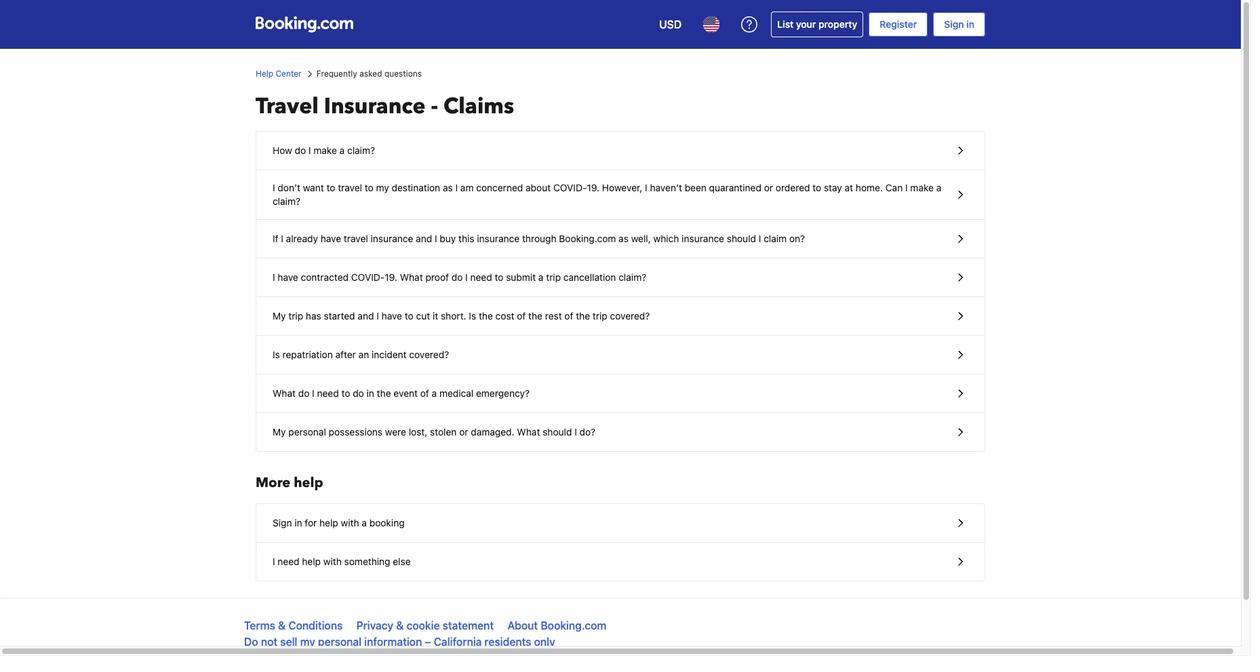 Task type: vqa. For each thing, say whether or not it's contained in the screenshot.
booking.com online hotel reservations image
yes



Task type: locate. For each thing, give the bounding box(es) containing it.
1 vertical spatial and
[[358, 310, 374, 322]]

usd button
[[651, 8, 690, 41]]

stay
[[824, 182, 843, 193]]

1 vertical spatial sign
[[273, 517, 292, 528]]

what right damaged.
[[517, 426, 540, 438]]

0 horizontal spatial is
[[273, 349, 280, 360]]

0 vertical spatial claim?
[[347, 145, 375, 156]]

of right rest
[[565, 310, 574, 322]]

else
[[393, 556, 411, 567]]

with left booking
[[341, 517, 359, 528]]

insurance right which
[[682, 233, 725, 244]]

i right can
[[906, 182, 908, 193]]

0 vertical spatial booking.com
[[559, 233, 616, 244]]

i left buy
[[435, 233, 437, 244]]

my
[[273, 310, 286, 322], [273, 426, 286, 438]]

i left haven't
[[645, 182, 648, 193]]

to down after
[[342, 387, 350, 399]]

help inside "button"
[[302, 556, 321, 567]]

&
[[278, 619, 286, 632], [396, 619, 404, 632]]

what inside what do i need to do in the event of a medical emergency? 'button'
[[273, 387, 296, 399]]

my down conditions
[[300, 636, 315, 648]]

booking.com up cancellation
[[559, 233, 616, 244]]

how
[[273, 145, 292, 156]]

covered? down i have contracted covid-19. what proof do i need to submit a trip cancellation claim? button
[[610, 310, 650, 322]]

0 vertical spatial in
[[967, 18, 975, 30]]

i inside "button"
[[273, 556, 275, 567]]

or right stolen
[[459, 426, 468, 438]]

sign in for help with a booking link
[[256, 504, 985, 542]]

1 horizontal spatial have
[[321, 233, 341, 244]]

do not sell my personal information – california residents only link
[[244, 636, 556, 648]]

about booking.com do not sell my personal information – california residents only
[[244, 619, 607, 648]]

sign
[[945, 18, 964, 30], [273, 517, 292, 528]]

2 horizontal spatial what
[[517, 426, 540, 438]]

of inside what do i need to do in the event of a medical emergency? 'button'
[[420, 387, 429, 399]]

1 horizontal spatial my
[[376, 182, 389, 193]]

my inside my personal possessions were lost, stolen or damaged. what should i do? 'button'
[[273, 426, 286, 438]]

personal inside 'button'
[[289, 426, 326, 438]]

home.
[[856, 182, 883, 193]]

cookie
[[407, 619, 440, 632]]

i left am
[[456, 182, 458, 193]]

as inside button
[[619, 233, 629, 244]]

& for terms
[[278, 619, 286, 632]]

however,
[[602, 182, 643, 193]]

2 vertical spatial help
[[302, 556, 321, 567]]

1 horizontal spatial covered?
[[610, 310, 650, 322]]

is inside button
[[273, 349, 280, 360]]

this
[[459, 233, 475, 244]]

with left something at bottom
[[323, 556, 342, 567]]

personal left possessions
[[289, 426, 326, 438]]

0 horizontal spatial have
[[278, 271, 298, 283]]

need down after
[[317, 387, 339, 399]]

i left claim
[[759, 233, 762, 244]]

1 vertical spatial or
[[459, 426, 468, 438]]

sign right register
[[945, 18, 964, 30]]

0 horizontal spatial trip
[[289, 310, 303, 322]]

the
[[479, 310, 493, 322], [529, 310, 543, 322], [576, 310, 590, 322], [377, 387, 391, 399]]

2 horizontal spatial have
[[382, 310, 402, 322]]

1 horizontal spatial make
[[911, 182, 934, 193]]

1 horizontal spatial 19.
[[587, 182, 600, 193]]

0 vertical spatial my
[[273, 310, 286, 322]]

1 horizontal spatial in
[[367, 387, 374, 399]]

1 vertical spatial my
[[273, 426, 286, 438]]

been
[[685, 182, 707, 193]]

should left do?
[[543, 426, 572, 438]]

0 vertical spatial personal
[[289, 426, 326, 438]]

19. left proof
[[385, 271, 398, 283]]

residents
[[485, 636, 532, 648]]

do inside button
[[295, 145, 306, 156]]

started
[[324, 310, 355, 322]]

register
[[880, 18, 917, 30]]

more
[[256, 474, 291, 492]]

1 horizontal spatial or
[[764, 182, 773, 193]]

what inside my personal possessions were lost, stolen or damaged. what should i do? 'button'
[[517, 426, 540, 438]]

0 horizontal spatial sign
[[273, 517, 292, 528]]

1 horizontal spatial claim?
[[347, 145, 375, 156]]

center
[[276, 69, 302, 79]]

1 horizontal spatial insurance
[[477, 233, 520, 244]]

make right can
[[911, 182, 934, 193]]

0 vertical spatial or
[[764, 182, 773, 193]]

of right the 'cost'
[[517, 310, 526, 322]]

medical
[[440, 387, 474, 399]]

travel inside i don't want to travel to my destination as i am concerned about covid-19. however, i haven't been quarantined or ordered to stay at home. can i make a claim?
[[338, 182, 362, 193]]

or left 'ordered' on the top right of the page
[[764, 182, 773, 193]]

0 horizontal spatial claim?
[[273, 195, 301, 207]]

my left destination on the left of page
[[376, 182, 389, 193]]

sign for sign in for help with a booking
[[273, 517, 292, 528]]

0 vertical spatial 19.
[[587, 182, 600, 193]]

0 vertical spatial make
[[314, 145, 337, 156]]

questions
[[385, 69, 422, 79]]

1 horizontal spatial need
[[317, 387, 339, 399]]

a right submit
[[539, 271, 544, 283]]

personal inside about booking.com do not sell my personal information – california residents only
[[318, 636, 362, 648]]

1 vertical spatial covered?
[[409, 349, 449, 360]]

0 vertical spatial and
[[416, 233, 432, 244]]

damaged.
[[471, 426, 515, 438]]

1 horizontal spatial sign
[[945, 18, 964, 30]]

my inside my trip has started and i have to cut it short. is the cost of the rest of the trip covered? button
[[273, 310, 286, 322]]

a inside i don't want to travel to my destination as i am concerned about covid-19. however, i haven't been quarantined or ordered to stay at home. can i make a claim?
[[937, 182, 942, 193]]

1 vertical spatial should
[[543, 426, 572, 438]]

2 vertical spatial need
[[278, 556, 300, 567]]

have left contracted
[[278, 271, 298, 283]]

is
[[469, 310, 476, 322], [273, 349, 280, 360]]

need down sign in for help with a booking
[[278, 556, 300, 567]]

sign for sign in
[[945, 18, 964, 30]]

2 vertical spatial in
[[295, 517, 302, 528]]

help
[[294, 474, 323, 492], [320, 517, 338, 528], [302, 556, 321, 567]]

in
[[967, 18, 975, 30], [367, 387, 374, 399], [295, 517, 302, 528]]

travel inside button
[[344, 233, 368, 244]]

travel
[[338, 182, 362, 193], [344, 233, 368, 244]]

i have contracted covid-19. what proof do i need to submit a trip cancellation claim? button
[[256, 258, 985, 297]]

claim? inside button
[[619, 271, 647, 283]]

insurance
[[371, 233, 413, 244], [477, 233, 520, 244], [682, 233, 725, 244]]

personal down conditions
[[318, 636, 362, 648]]

my for my trip has started and i have to cut it short. is the cost of the rest of the trip covered?
[[273, 310, 286, 322]]

have right already
[[321, 233, 341, 244]]

possessions
[[329, 426, 383, 438]]

0 vertical spatial travel
[[338, 182, 362, 193]]

claim? down 'don't'
[[273, 195, 301, 207]]

covered?
[[610, 310, 650, 322], [409, 349, 449, 360]]

help down for
[[302, 556, 321, 567]]

the right rest
[[576, 310, 590, 322]]

& up do not sell my personal information – california residents only link
[[396, 619, 404, 632]]

my trip has started and i have to cut it short. is the cost of the rest of the trip covered? button
[[256, 297, 985, 336]]

0 horizontal spatial and
[[358, 310, 374, 322]]

covered? inside button
[[409, 349, 449, 360]]

1 horizontal spatial what
[[400, 271, 423, 283]]

claims
[[444, 92, 514, 121]]

sign in
[[945, 18, 975, 30]]

0 horizontal spatial &
[[278, 619, 286, 632]]

need left submit
[[471, 271, 492, 283]]

0 horizontal spatial covered?
[[409, 349, 449, 360]]

0 vertical spatial as
[[443, 182, 453, 193]]

covid-
[[554, 182, 587, 193], [351, 271, 385, 283]]

as left am
[[443, 182, 453, 193]]

trip down cancellation
[[593, 310, 608, 322]]

0 horizontal spatial need
[[278, 556, 300, 567]]

privacy & cookie statement
[[357, 619, 494, 632]]

to right want
[[327, 182, 335, 193]]

2 & from the left
[[396, 619, 404, 632]]

make up want
[[314, 145, 337, 156]]

0 vertical spatial need
[[471, 271, 492, 283]]

a inside 'button'
[[432, 387, 437, 399]]

2 horizontal spatial in
[[967, 18, 975, 30]]

on?
[[790, 233, 805, 244]]

is repatriation after an incident covered? button
[[256, 336, 985, 374]]

is left repatriation
[[273, 349, 280, 360]]

1 vertical spatial have
[[278, 271, 298, 283]]

1 vertical spatial covid-
[[351, 271, 385, 283]]

i need help with something else
[[273, 556, 411, 567]]

what do i need to do in the event of a medical emergency? button
[[256, 374, 985, 413]]

1 vertical spatial with
[[323, 556, 342, 567]]

in for sign in
[[967, 18, 975, 30]]

is repatriation after an incident covered?
[[273, 349, 449, 360]]

do down repatriation
[[298, 387, 310, 399]]

help right for
[[320, 517, 338, 528]]

in inside 'button'
[[367, 387, 374, 399]]

0 vertical spatial covid-
[[554, 182, 587, 193]]

sign inside button
[[273, 517, 292, 528]]

1 vertical spatial is
[[273, 349, 280, 360]]

terms & conditions link
[[244, 619, 343, 632]]

of right event
[[420, 387, 429, 399]]

sign in link
[[934, 12, 986, 37]]

trip right submit
[[546, 271, 561, 283]]

a right can
[[937, 182, 942, 193]]

travel up contracted
[[344, 233, 368, 244]]

0 vertical spatial have
[[321, 233, 341, 244]]

1 vertical spatial as
[[619, 233, 629, 244]]

1 vertical spatial need
[[317, 387, 339, 399]]

make inside button
[[314, 145, 337, 156]]

2 horizontal spatial claim?
[[619, 271, 647, 283]]

something
[[344, 556, 390, 567]]

should inside 'button'
[[543, 426, 572, 438]]

1 vertical spatial 19.
[[385, 271, 398, 283]]

0 vertical spatial my
[[376, 182, 389, 193]]

2 horizontal spatial of
[[565, 310, 574, 322]]

travel right want
[[338, 182, 362, 193]]

i up terms
[[273, 556, 275, 567]]

1 horizontal spatial should
[[727, 233, 756, 244]]

frequently
[[317, 69, 357, 79]]

1 vertical spatial help
[[320, 517, 338, 528]]

as left well,
[[619, 233, 629, 244]]

more help
[[256, 474, 323, 492]]

i left 'don't'
[[273, 182, 275, 193]]

booking.com
[[559, 233, 616, 244], [541, 619, 607, 632]]

is inside button
[[469, 310, 476, 322]]

a
[[340, 145, 345, 156], [937, 182, 942, 193], [539, 271, 544, 283], [432, 387, 437, 399], [362, 517, 367, 528]]

insurance right this
[[477, 233, 520, 244]]

my up more
[[273, 426, 286, 438]]

19. left however,
[[587, 182, 600, 193]]

to
[[327, 182, 335, 193], [365, 182, 374, 193], [813, 182, 822, 193], [495, 271, 504, 283], [405, 310, 414, 322], [342, 387, 350, 399]]

2 horizontal spatial trip
[[593, 310, 608, 322]]

information
[[364, 636, 422, 648]]

or
[[764, 182, 773, 193], [459, 426, 468, 438]]

0 horizontal spatial 19.
[[385, 271, 398, 283]]

terms
[[244, 619, 275, 632]]

conditions
[[289, 619, 343, 632]]

& up sell
[[278, 619, 286, 632]]

insurance left buy
[[371, 233, 413, 244]]

what do i need to do in the event of a medical emergency?
[[273, 387, 530, 399]]

do right proof
[[452, 271, 463, 283]]

1 & from the left
[[278, 619, 286, 632]]

a left medical
[[432, 387, 437, 399]]

claim? down well,
[[619, 271, 647, 283]]

2 my from the top
[[273, 426, 286, 438]]

covid- right about
[[554, 182, 587, 193]]

1 vertical spatial what
[[273, 387, 296, 399]]

do
[[295, 145, 306, 156], [452, 271, 463, 283], [298, 387, 310, 399], [353, 387, 364, 399]]

trip left has at the left of the page
[[289, 310, 303, 322]]

0 horizontal spatial should
[[543, 426, 572, 438]]

booking
[[370, 517, 405, 528]]

2 vertical spatial claim?
[[619, 271, 647, 283]]

have inside button
[[321, 233, 341, 244]]

cost
[[496, 310, 515, 322]]

2 horizontal spatial need
[[471, 271, 492, 283]]

have left cut
[[382, 310, 402, 322]]

in for sign in for help with a booking
[[295, 517, 302, 528]]

to left cut
[[405, 310, 414, 322]]

register link
[[869, 12, 928, 37]]

booking.com up the only
[[541, 619, 607, 632]]

sign left for
[[273, 517, 292, 528]]

sign in for help with a booking
[[273, 517, 405, 528]]

the left the 'cost'
[[479, 310, 493, 322]]

2 vertical spatial what
[[517, 426, 540, 438]]

the left event
[[377, 387, 391, 399]]

insurance
[[324, 92, 426, 121]]

claim? down insurance on the left of page
[[347, 145, 375, 156]]

about
[[526, 182, 551, 193]]

event
[[394, 387, 418, 399]]

to inside 'button'
[[342, 387, 350, 399]]

is right short.
[[469, 310, 476, 322]]

0 vertical spatial with
[[341, 517, 359, 528]]

do right how
[[295, 145, 306, 156]]

0 vertical spatial sign
[[945, 18, 964, 30]]

help right more
[[294, 474, 323, 492]]

and right started
[[358, 310, 374, 322]]

0 vertical spatial what
[[400, 271, 423, 283]]

1 horizontal spatial &
[[396, 619, 404, 632]]

1 vertical spatial claim?
[[273, 195, 301, 207]]

2 horizontal spatial insurance
[[682, 233, 725, 244]]

1 vertical spatial booking.com
[[541, 619, 607, 632]]

0 horizontal spatial of
[[420, 387, 429, 399]]

1 horizontal spatial as
[[619, 233, 629, 244]]

0 vertical spatial is
[[469, 310, 476, 322]]

1 vertical spatial in
[[367, 387, 374, 399]]

0 horizontal spatial make
[[314, 145, 337, 156]]

1 vertical spatial personal
[[318, 636, 362, 648]]

should left claim
[[727, 233, 756, 244]]

0 horizontal spatial covid-
[[351, 271, 385, 283]]

1 horizontal spatial and
[[416, 233, 432, 244]]

0 vertical spatial help
[[294, 474, 323, 492]]

i right proof
[[466, 271, 468, 283]]

and left buy
[[416, 233, 432, 244]]

1 horizontal spatial covid-
[[554, 182, 587, 193]]

covid- right contracted
[[351, 271, 385, 283]]

1 vertical spatial my
[[300, 636, 315, 648]]

can
[[886, 182, 903, 193]]

0 horizontal spatial insurance
[[371, 233, 413, 244]]

0 horizontal spatial what
[[273, 387, 296, 399]]

as
[[443, 182, 453, 193], [619, 233, 629, 244]]

my left has at the left of the page
[[273, 310, 286, 322]]

covered? down cut
[[409, 349, 449, 360]]

what down repatriation
[[273, 387, 296, 399]]

for
[[305, 517, 317, 528]]

0 vertical spatial should
[[727, 233, 756, 244]]

1 vertical spatial travel
[[344, 233, 368, 244]]

in inside button
[[295, 517, 302, 528]]

0 horizontal spatial my
[[300, 636, 315, 648]]

0 vertical spatial covered?
[[610, 310, 650, 322]]

1 my from the top
[[273, 310, 286, 322]]

what left proof
[[400, 271, 423, 283]]

0 horizontal spatial as
[[443, 182, 453, 193]]

1 vertical spatial make
[[911, 182, 934, 193]]

claim
[[764, 233, 787, 244]]

1 horizontal spatial is
[[469, 310, 476, 322]]

0 horizontal spatial or
[[459, 426, 468, 438]]

0 horizontal spatial in
[[295, 517, 302, 528]]



Task type: describe. For each thing, give the bounding box(es) containing it.
1 insurance from the left
[[371, 233, 413, 244]]

privacy & cookie statement link
[[357, 619, 494, 632]]

travel insurance - claims
[[256, 92, 514, 121]]

concerned
[[476, 182, 523, 193]]

proof
[[426, 271, 449, 283]]

do inside button
[[452, 271, 463, 283]]

how do i make a claim? button
[[256, 132, 985, 170]]

buy
[[440, 233, 456, 244]]

i don't want to travel to my destination as i am concerned about covid-19. however, i haven't been quarantined or ordered to stay at home. can i make a claim?
[[273, 182, 942, 207]]

don't
[[278, 182, 300, 193]]

covered? inside button
[[610, 310, 650, 322]]

claim? inside i don't want to travel to my destination as i am concerned about covid-19. however, i haven't been quarantined or ordered to stay at home. can i make a claim?
[[273, 195, 301, 207]]

a inside button
[[539, 271, 544, 283]]

booking.com online hotel reservations image
[[256, 16, 353, 33]]

1 horizontal spatial trip
[[546, 271, 561, 283]]

a left booking
[[362, 517, 367, 528]]

submit
[[506, 271, 536, 283]]

it
[[433, 310, 438, 322]]

with inside "button"
[[323, 556, 342, 567]]

if i already have travel insurance and i buy this insurance through booking.com as well, which insurance should i claim on? button
[[256, 220, 985, 258]]

& for privacy
[[396, 619, 404, 632]]

the inside 'button'
[[377, 387, 391, 399]]

i right the if
[[281, 233, 284, 244]]

not
[[261, 636, 278, 648]]

am
[[461, 182, 474, 193]]

terms & conditions
[[244, 619, 343, 632]]

need inside button
[[471, 271, 492, 283]]

claim? inside button
[[347, 145, 375, 156]]

booking.com inside button
[[559, 233, 616, 244]]

about booking.com link
[[508, 619, 607, 632]]

i need help with something else button
[[256, 543, 985, 581]]

do
[[244, 636, 258, 648]]

my inside about booking.com do not sell my personal information – california residents only
[[300, 636, 315, 648]]

well,
[[631, 233, 651, 244]]

should inside button
[[727, 233, 756, 244]]

3 insurance from the left
[[682, 233, 725, 244]]

i right how
[[309, 145, 311, 156]]

at
[[845, 182, 854, 193]]

travel
[[256, 92, 319, 121]]

if
[[273, 233, 279, 244]]

i don't want to travel to my destination as i am concerned about covid-19. however, i haven't been quarantined or ordered to stay at home. can i make a claim? button
[[256, 170, 985, 220]]

as inside i don't want to travel to my destination as i am concerned about covid-19. however, i haven't been quarantined or ordered to stay at home. can i make a claim?
[[443, 182, 453, 193]]

short.
[[441, 310, 467, 322]]

my personal possessions were lost, stolen or damaged. what should i do?
[[273, 426, 596, 438]]

or inside my personal possessions were lost, stolen or damaged. what should i do? 'button'
[[459, 426, 468, 438]]

frequently asked questions
[[317, 69, 422, 79]]

do down is repatriation after an incident covered?
[[353, 387, 364, 399]]

help center button
[[256, 68, 302, 80]]

travel for insurance
[[344, 233, 368, 244]]

incident
[[372, 349, 407, 360]]

a down insurance on the left of page
[[340, 145, 345, 156]]

and inside button
[[358, 310, 374, 322]]

list
[[778, 18, 794, 30]]

travel for to
[[338, 182, 362, 193]]

contracted
[[301, 271, 349, 283]]

2 insurance from the left
[[477, 233, 520, 244]]

an
[[359, 349, 369, 360]]

i have contracted covid-19. what proof do i need to submit a trip cancellation claim?
[[273, 271, 647, 283]]

my trip has started and i have to cut it short. is the cost of the rest of the trip covered?
[[273, 310, 650, 322]]

how do i make a claim?
[[273, 145, 375, 156]]

haven't
[[650, 182, 682, 193]]

cut
[[416, 310, 430, 322]]

emergency?
[[476, 387, 530, 399]]

cancellation
[[564, 271, 616, 283]]

sell
[[280, 636, 298, 648]]

i down the if
[[273, 271, 275, 283]]

need inside 'button'
[[317, 387, 339, 399]]

usd
[[660, 18, 682, 31]]

your
[[796, 18, 816, 30]]

after
[[335, 349, 356, 360]]

my personal possessions were lost, stolen or damaged. what should i do? button
[[256, 413, 985, 451]]

19. inside i don't want to travel to my destination as i am concerned about covid-19. however, i haven't been quarantined or ordered to stay at home. can i make a claim?
[[587, 182, 600, 193]]

sign in for help with a booking button
[[256, 504, 985, 543]]

to left submit
[[495, 271, 504, 283]]

quarantined
[[709, 182, 762, 193]]

1 horizontal spatial of
[[517, 310, 526, 322]]

–
[[425, 636, 431, 648]]

help
[[256, 69, 273, 79]]

2 vertical spatial have
[[382, 310, 402, 322]]

asked
[[360, 69, 382, 79]]

repatriation
[[283, 349, 333, 360]]

-
[[431, 92, 438, 121]]

and inside button
[[416, 233, 432, 244]]

make inside i don't want to travel to my destination as i am concerned about covid-19. however, i haven't been quarantined or ordered to stay at home. can i make a claim?
[[911, 182, 934, 193]]

what inside i have contracted covid-19. what proof do i need to submit a trip cancellation claim? button
[[400, 271, 423, 283]]

want
[[303, 182, 324, 193]]

need inside "button"
[[278, 556, 300, 567]]

the left rest
[[529, 310, 543, 322]]

stolen
[[430, 426, 457, 438]]

help center
[[256, 69, 302, 79]]

covid- inside i don't want to travel to my destination as i am concerned about covid-19. however, i haven't been quarantined or ordered to stay at home. can i make a claim?
[[554, 182, 587, 193]]

i down repatriation
[[312, 387, 315, 399]]

statement
[[443, 619, 494, 632]]

already
[[286, 233, 318, 244]]

california
[[434, 636, 482, 648]]

list your property link
[[772, 12, 864, 37]]

my for my personal possessions were lost, stolen or damaged. what should i do?
[[273, 426, 286, 438]]

lost,
[[409, 426, 428, 438]]

ordered
[[776, 182, 810, 193]]

destination
[[392, 182, 440, 193]]

which
[[654, 233, 679, 244]]

only
[[534, 636, 556, 648]]

to left stay
[[813, 182, 822, 193]]

with inside button
[[341, 517, 359, 528]]

or inside i don't want to travel to my destination as i am concerned about covid-19. however, i haven't been quarantined or ordered to stay at home. can i make a claim?
[[764, 182, 773, 193]]

i left do?
[[575, 426, 577, 438]]

i right started
[[377, 310, 379, 322]]

my inside i don't want to travel to my destination as i am concerned about covid-19. however, i haven't been quarantined or ordered to stay at home. can i make a claim?
[[376, 182, 389, 193]]

19. inside button
[[385, 271, 398, 283]]

privacy
[[357, 619, 394, 632]]

help inside button
[[320, 517, 338, 528]]

were
[[385, 426, 406, 438]]

covid- inside i have contracted covid-19. what proof do i need to submit a trip cancellation claim? button
[[351, 271, 385, 283]]

do?
[[580, 426, 596, 438]]

property
[[819, 18, 858, 30]]

to left destination on the left of page
[[365, 182, 374, 193]]

list your property
[[778, 18, 858, 30]]

booking.com inside about booking.com do not sell my personal information – california residents only
[[541, 619, 607, 632]]



